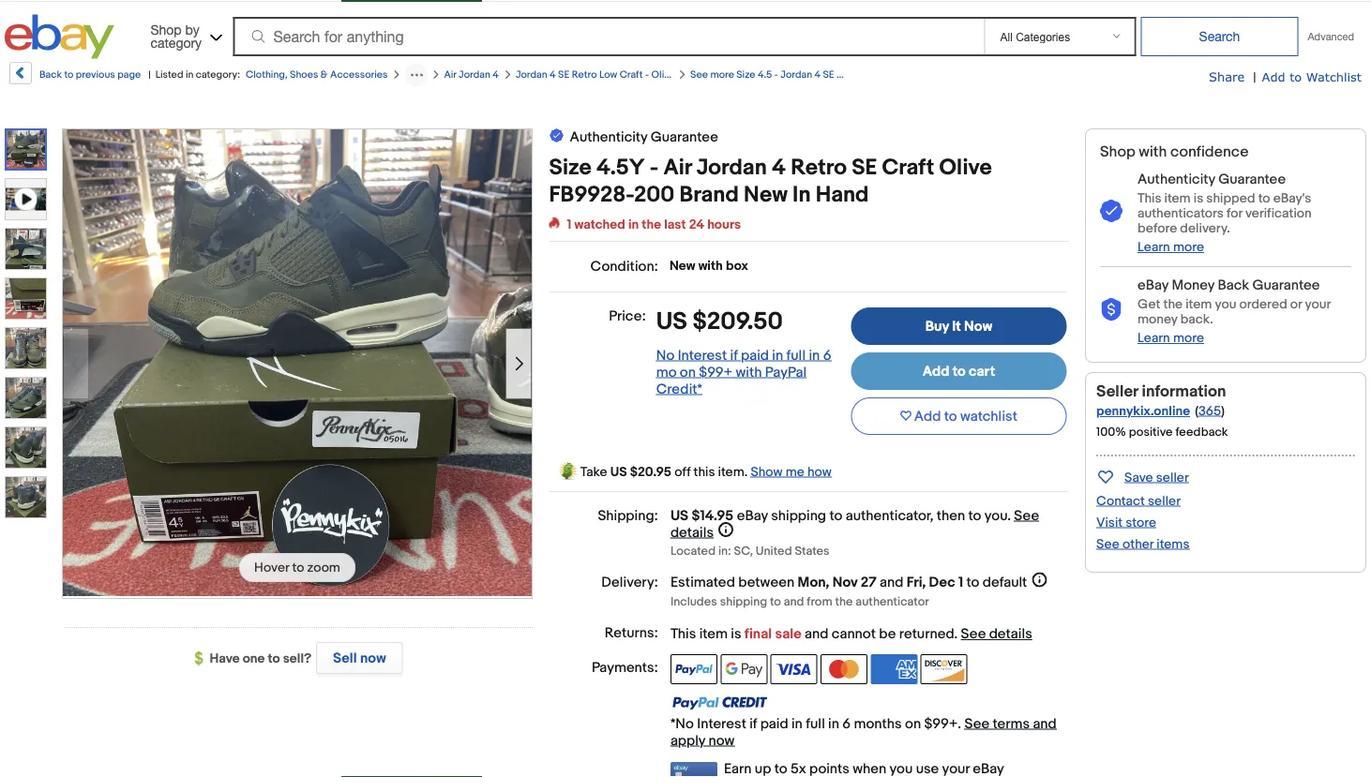 Task type: vqa. For each thing, say whether or not it's contained in the screenshot.
HELP, OPENS DIALOGS icon
no



Task type: locate. For each thing, give the bounding box(es) containing it.
guarantee inside ebay money back guarantee get the item you ordered or your money back. learn more
[[1253, 277, 1321, 294]]

paid down $209.50
[[741, 347, 769, 364]]

authenticity down shop with confidence
[[1138, 171, 1216, 188]]

information
[[1143, 382, 1227, 402]]

this down includes
[[671, 626, 697, 643]]

see down visit
[[1097, 537, 1120, 553]]

1 vertical spatial more
[[1174, 240, 1205, 256]]

0 horizontal spatial 1
[[567, 217, 572, 233]]

|
[[148, 69, 151, 81], [1254, 69, 1257, 85]]

4.5y
[[597, 155, 645, 182]]

see details
[[671, 508, 1040, 541]]

to left ebay's on the right of page
[[1259, 191, 1271, 207]]

and right terms
[[1034, 716, 1057, 733]]

0 vertical spatial learn
[[1138, 240, 1171, 256]]

1 left watched
[[567, 217, 572, 233]]

the inside ebay money back guarantee get the item you ordered or your money back. learn more
[[1164, 297, 1183, 313]]

0 vertical spatial guarantee
[[651, 129, 719, 146]]

0 horizontal spatial shop
[[151, 22, 182, 37]]

1 vertical spatial add
[[923, 363, 950, 380]]

the down nov
[[836, 595, 853, 610]]

1 vertical spatial is
[[731, 626, 742, 643]]

to left watchlist
[[945, 408, 958, 425]]

| left listed
[[148, 69, 151, 81]]

0 horizontal spatial |
[[148, 69, 151, 81]]

retro inside size 4.5y - air jordan 4 retro se craft olive fb9928-200 brand new in hand
[[791, 155, 847, 182]]

6
[[824, 347, 832, 364], [843, 716, 851, 733]]

american express image
[[871, 655, 918, 685]]

27
[[861, 575, 877, 592]]

on for months
[[906, 716, 922, 733]]

guarantee inside us $209.50 main content
[[651, 129, 719, 146]]

2 horizontal spatial se
[[852, 155, 878, 182]]

0 vertical spatial ebay
[[1138, 277, 1169, 294]]

learn for ebay
[[1138, 331, 1171, 347]]

new inside size 4.5y - air jordan 4 retro se craft olive fb9928-200 brand new in hand
[[744, 182, 788, 208]]

item up before
[[1165, 191, 1191, 207]]

visit store link
[[1097, 515, 1157, 531]]

se
[[558, 69, 570, 81], [823, 69, 835, 81], [852, 155, 878, 182]]

0 horizontal spatial low
[[600, 69, 618, 81]]

this item is final sale and cannot be returned . see details
[[671, 626, 1033, 643]]

100%
[[1097, 425, 1127, 440]]

. for returned
[[955, 626, 958, 643]]

jordan 4 se retro low craft - olive link
[[516, 69, 675, 81]]

0 vertical spatial more
[[711, 69, 735, 81]]

to left previous
[[64, 69, 74, 81]]

paid down visa image
[[761, 716, 789, 733]]

2 vertical spatial add
[[915, 408, 942, 425]]

olive inside size 4.5y - air jordan 4 retro se craft olive fb9928-200 brand new in hand
[[940, 155, 993, 182]]

no interest if paid in full in 6 mo on $99+ with paypal credit*
[[657, 347, 832, 398]]

0 vertical spatial the
[[642, 217, 662, 233]]

or
[[1291, 297, 1303, 313]]

brand
[[680, 182, 739, 208]]

0 vertical spatial if
[[731, 347, 738, 364]]

ebay inside us $209.50 main content
[[737, 508, 768, 525]]

details down "default"
[[990, 626, 1033, 643]]

now right sell
[[360, 650, 386, 667]]

1 horizontal spatial ebay
[[1138, 277, 1169, 294]]

4
[[493, 69, 499, 81], [550, 69, 556, 81], [815, 69, 821, 81], [772, 155, 786, 182]]

details up located
[[671, 525, 714, 541]]

interest for *no
[[698, 716, 747, 733]]

on
[[680, 364, 696, 381], [906, 716, 922, 733]]

1 horizontal spatial on
[[906, 716, 922, 733]]

paypal image
[[671, 655, 718, 685]]

1 horizontal spatial back
[[1218, 277, 1250, 294]]

2 learn more link from the top
[[1138, 331, 1205, 347]]

1 vertical spatial full
[[806, 716, 826, 733]]

store
[[1126, 515, 1157, 531]]

us $209.50
[[657, 308, 783, 337]]

1 low from the left
[[600, 69, 618, 81]]

1 vertical spatial shipping
[[720, 595, 768, 610]]

to
[[64, 69, 74, 81], [1291, 69, 1303, 84], [1259, 191, 1271, 207], [953, 363, 966, 380], [945, 408, 958, 425], [830, 508, 843, 525], [969, 508, 982, 525], [967, 575, 980, 592], [770, 595, 782, 610], [268, 651, 280, 667]]

sell now link
[[312, 643, 403, 675]]

interest right "no"
[[678, 347, 727, 364]]

learn more link down before
[[1138, 240, 1205, 256]]

4 inside size 4.5y - air jordan 4 retro se craft olive fb9928-200 brand new in hand
[[772, 155, 786, 182]]

0 vertical spatial authenticity
[[570, 129, 648, 146]]

6 for no interest if paid in full in 6 mo on $99+ with paypal credit*
[[824, 347, 832, 364]]

1 vertical spatial details
[[990, 626, 1033, 643]]

us right take in the left bottom of the page
[[611, 465, 627, 481]]

previous
[[76, 69, 115, 81]]

back inside ebay money back guarantee get the item you ordered or your money back. learn more
[[1218, 277, 1250, 294]]

0 vertical spatial add
[[1263, 69, 1286, 84]]

in right watched
[[629, 217, 639, 233]]

0 horizontal spatial details
[[671, 525, 714, 541]]

fb9928-
[[550, 182, 634, 208]]

if down paypal credit image
[[750, 716, 758, 733]]

returns:
[[605, 625, 659, 642]]

1 vertical spatial learn
[[1138, 331, 1171, 347]]

1 vertical spatial new
[[670, 258, 696, 274]]

Search for anything text field
[[236, 19, 981, 54]]

1 vertical spatial shop
[[1101, 143, 1136, 161]]

6 inside no interest if paid in full in 6 mo on $99+ with paypal credit*
[[824, 347, 832, 364]]

se right in
[[852, 155, 878, 182]]

olive
[[652, 69, 675, 81], [917, 69, 940, 81], [940, 155, 993, 182]]

0 vertical spatial back
[[39, 69, 62, 81]]

0 vertical spatial with details__icon image
[[1101, 200, 1123, 224]]

1 with details__icon image from the top
[[1101, 200, 1123, 224]]

contact
[[1097, 493, 1146, 509]]

verification
[[1246, 206, 1312, 222]]

apply
[[671, 733, 706, 750]]

now
[[965, 318, 993, 335]]

seller for save
[[1157, 470, 1190, 486]]

with left confidence
[[1140, 143, 1168, 161]]

shop for shop with confidence
[[1101, 143, 1136, 161]]

1 vertical spatial .
[[955, 626, 958, 643]]

now right apply
[[709, 733, 735, 750]]

1 horizontal spatial now
[[709, 733, 735, 750]]

see up "default"
[[1015, 508, 1040, 525]]

0 vertical spatial is
[[1194, 191, 1204, 207]]

retro
[[572, 69, 597, 81], [837, 69, 862, 81], [791, 155, 847, 182]]

1 horizontal spatial new
[[744, 182, 788, 208]]

200
[[634, 182, 675, 208]]

2 vertical spatial with
[[736, 364, 762, 381]]

1 vertical spatial authenticity
[[1138, 171, 1216, 188]]

2 low from the left
[[865, 69, 883, 81]]

1 vertical spatial now
[[709, 733, 735, 750]]

us left $14.95
[[671, 508, 689, 525]]

visit
[[1097, 515, 1123, 531]]

see left terms
[[965, 716, 990, 733]]

size left 4.5
[[737, 69, 756, 81]]

in
[[793, 182, 811, 208]]

0 vertical spatial 1
[[567, 217, 572, 233]]

video 1 of 1 image
[[6, 179, 46, 220]]

guarantee
[[651, 129, 719, 146], [1219, 171, 1287, 188], [1253, 277, 1321, 294]]

with right $99+
[[736, 364, 762, 381]]

ebay money back guarantee get the item you ordered or your money back. learn more
[[1138, 277, 1331, 347]]

with details__icon image
[[1101, 200, 1123, 224], [1101, 299, 1123, 322]]

guarantee up shipped
[[1219, 171, 1287, 188]]

is inside us $209.50 main content
[[731, 626, 742, 643]]

ebay up located in: sc, united states
[[737, 508, 768, 525]]

for
[[1227, 206, 1243, 222]]

between
[[739, 575, 795, 592]]

shipped
[[1207, 191, 1256, 207]]

0 vertical spatial now
[[360, 650, 386, 667]]

2 vertical spatial more
[[1174, 331, 1205, 347]]

2 horizontal spatial with
[[1140, 143, 1168, 161]]

details
[[671, 525, 714, 541], [990, 626, 1033, 643]]

0 horizontal spatial new
[[670, 258, 696, 274]]

you
[[1216, 297, 1237, 313], [985, 508, 1008, 525]]

24
[[689, 217, 705, 233]]

0 horizontal spatial you
[[985, 508, 1008, 525]]

-
[[645, 69, 649, 81], [775, 69, 779, 81], [910, 69, 914, 81], [650, 155, 659, 182]]

1 vertical spatial air
[[664, 155, 692, 182]]

see details link down "default"
[[961, 626, 1033, 643]]

page
[[117, 69, 141, 81]]

1 vertical spatial if
[[750, 716, 758, 733]]

if
[[731, 347, 738, 364], [750, 716, 758, 733]]

authenticity up 4.5y
[[570, 129, 648, 146]]

back up ordered
[[1218, 277, 1250, 294]]

0 vertical spatial interest
[[678, 347, 727, 364]]

paid inside no interest if paid in full in 6 mo on $99+ with paypal credit*
[[741, 347, 769, 364]]

shipping down the between
[[720, 595, 768, 610]]

fri,
[[907, 575, 926, 592]]

item down money
[[1186, 297, 1213, 313]]

1 vertical spatial you
[[985, 508, 1008, 525]]

final
[[745, 626, 772, 643]]

interest inside no interest if paid in full in 6 mo on $99+ with paypal credit*
[[678, 347, 727, 364]]

authenticators
[[1138, 206, 1225, 222]]

you right back. at top
[[1216, 297, 1237, 313]]

interest
[[678, 347, 727, 364], [698, 716, 747, 733]]

full
[[787, 347, 806, 364], [806, 716, 826, 733]]

in left months at the right bottom of page
[[829, 716, 840, 733]]

6 right paypal
[[824, 347, 832, 364]]

category:
[[196, 69, 240, 81]]

new down last
[[670, 258, 696, 274]]

0 vertical spatial with
[[1140, 143, 1168, 161]]

picture 2 of 7 image
[[6, 229, 46, 269]]

0 vertical spatial item
[[1165, 191, 1191, 207]]

air down authenticity guarantee
[[664, 155, 692, 182]]

se right 4.5
[[823, 69, 835, 81]]

see terms and apply now link
[[671, 716, 1057, 750]]

size inside size 4.5y - air jordan 4 retro se craft olive fb9928-200 brand new in hand
[[550, 155, 592, 182]]

picture 5 of 7 image
[[6, 378, 46, 419]]

| right share button on the right top
[[1254, 69, 1257, 85]]

1 learn from the top
[[1138, 240, 1171, 256]]

1 right dec
[[959, 575, 964, 592]]

se down search for anything text field
[[558, 69, 570, 81]]

low
[[600, 69, 618, 81], [865, 69, 883, 81]]

guarantee up brand
[[651, 129, 719, 146]]

back left previous
[[39, 69, 62, 81]]

if inside no interest if paid in full in 6 mo on $99+ with paypal credit*
[[731, 347, 738, 364]]

learn inside ebay money back guarantee get the item you ordered or your money back. learn more
[[1138, 331, 1171, 347]]

interest for no
[[678, 347, 727, 364]]

items
[[1157, 537, 1190, 553]]

0 vertical spatial size
[[737, 69, 756, 81]]

seller
[[1157, 470, 1190, 486], [1149, 493, 1181, 509]]

shop left by
[[151, 22, 182, 37]]

in down visa image
[[792, 716, 803, 733]]

more for ebay
[[1174, 331, 1205, 347]]

2 with details__icon image from the top
[[1101, 299, 1123, 322]]

discover image
[[921, 655, 968, 685]]

1 horizontal spatial se
[[823, 69, 835, 81]]

1 horizontal spatial |
[[1254, 69, 1257, 85]]

item.
[[718, 465, 748, 481]]

terms
[[993, 716, 1030, 733]]

guarantee inside authenticity guarantee this item is shipped to ebay's authenticators for verification before delivery. learn more
[[1219, 171, 1287, 188]]

paypal credit image
[[671, 696, 768, 711]]

visa image
[[771, 655, 818, 685]]

authenticity inside us $209.50 main content
[[570, 129, 648, 146]]

0 horizontal spatial shipping
[[720, 595, 768, 610]]

hand
[[816, 182, 869, 208]]

1 vertical spatial ebay
[[737, 508, 768, 525]]

seller right save
[[1157, 470, 1190, 486]]

us up "no"
[[657, 308, 688, 337]]

1 horizontal spatial authenticity
[[1138, 171, 1216, 188]]

0 vertical spatial full
[[787, 347, 806, 364]]

seller down the save seller
[[1149, 493, 1181, 509]]

retro down search for anything text field
[[572, 69, 597, 81]]

your
[[1306, 297, 1331, 313]]

add inside share | add to watchlist
[[1263, 69, 1286, 84]]

size 4.5y - air jordan 4 retro se craft olive fb9928-200 brand new in hand - picture 1 of 7 image
[[63, 127, 532, 597]]

how
[[808, 465, 832, 480]]

pennykix.online
[[1097, 404, 1191, 420]]

seller for contact
[[1149, 493, 1181, 509]]

authenticity inside authenticity guarantee this item is shipped to ebay's authenticators for verification before delivery. learn more
[[1138, 171, 1216, 188]]

air inside size 4.5y - air jordan 4 retro se craft olive fb9928-200 brand new in hand
[[664, 155, 692, 182]]

size
[[737, 69, 756, 81], [550, 155, 592, 182]]

the for shipping
[[836, 595, 853, 610]]

1 vertical spatial interest
[[698, 716, 747, 733]]

. up discover image
[[955, 626, 958, 643]]

shop by category banner
[[5, 0, 1367, 64]]

0 vertical spatial new
[[744, 182, 788, 208]]

now inside see terms and apply now
[[709, 733, 735, 750]]

add right share
[[1263, 69, 1286, 84]]

picture 7 of 7 image
[[6, 478, 46, 518]]

shop left confidence
[[1101, 143, 1136, 161]]

see inside see details
[[1015, 508, 1040, 525]]

0 vertical spatial air
[[444, 69, 457, 81]]

add down "buy"
[[923, 363, 950, 380]]

0 vertical spatial shop
[[151, 22, 182, 37]]

shop inside shop by category
[[151, 22, 182, 37]]

1 vertical spatial the
[[1164, 297, 1183, 313]]

is left final at right
[[731, 626, 742, 643]]

master card image
[[821, 655, 868, 685]]

0 horizontal spatial ebay
[[737, 508, 768, 525]]

seller inside button
[[1157, 470, 1190, 486]]

0 vertical spatial 6
[[824, 347, 832, 364]]

1 vertical spatial us
[[611, 465, 627, 481]]

1 horizontal spatial is
[[1194, 191, 1204, 207]]

sale
[[776, 626, 802, 643]]

1 horizontal spatial this
[[1138, 191, 1162, 207]]

full right $99+
[[787, 347, 806, 364]]

is up delivery.
[[1194, 191, 1204, 207]]

air down get the coupon image
[[444, 69, 457, 81]]

clothing, shoes & accessories link
[[246, 69, 388, 81]]

0 horizontal spatial the
[[642, 217, 662, 233]]

size down "text__icon"
[[550, 155, 592, 182]]

the left last
[[642, 217, 662, 233]]

. right then
[[1008, 508, 1012, 525]]

1 horizontal spatial size
[[737, 69, 756, 81]]

learn
[[1138, 240, 1171, 256], [1138, 331, 1171, 347]]

ebay mastercard image
[[671, 763, 718, 778]]

learn inside authenticity guarantee this item is shipped to ebay's authenticators for verification before delivery. learn more
[[1138, 240, 1171, 256]]

authenticity guarantee
[[570, 129, 719, 146]]

more down back. at top
[[1174, 331, 1205, 347]]

1 vertical spatial size
[[550, 155, 592, 182]]

paid
[[741, 347, 769, 364], [761, 716, 789, 733]]

authenticity guarantee this item is shipped to ebay's authenticators for verification before delivery. learn more
[[1138, 171, 1312, 256]]

ordered
[[1240, 297, 1288, 313]]

seller information pennykix.online ( 365 ) 100% positive feedback
[[1097, 382, 1229, 440]]

0 horizontal spatial authenticity
[[570, 129, 648, 146]]

text__icon image
[[550, 127, 565, 146]]

retro down see more size 4.5 - jordan 4 se retro low craft - olive
[[791, 155, 847, 182]]

see up discover image
[[961, 626, 987, 643]]

0 vertical spatial details
[[671, 525, 714, 541]]

with details__icon image left 'get'
[[1101, 299, 1123, 322]]

interest down paypal credit image
[[698, 716, 747, 733]]

0 vertical spatial on
[[680, 364, 696, 381]]

learn more link for back
[[1138, 331, 1205, 347]]

see details link up the 'states'
[[671, 508, 1040, 541]]

seller inside contact seller visit store see other items
[[1149, 493, 1181, 509]]

the right 'get'
[[1164, 297, 1183, 313]]

more left 4.5
[[711, 69, 735, 81]]

if down $209.50
[[731, 347, 738, 364]]

this up before
[[1138, 191, 1162, 207]]

by
[[185, 22, 200, 37]]

us for us $14.95 ebay shipping to authenticator, then to you .
[[671, 508, 689, 525]]

1 vertical spatial this
[[671, 626, 697, 643]]

ebay
[[1138, 277, 1169, 294], [737, 508, 768, 525]]

is
[[1194, 191, 1204, 207], [731, 626, 742, 643]]

shipping up the 'states'
[[772, 508, 827, 525]]

learn down money
[[1138, 331, 1171, 347]]

craft
[[620, 69, 643, 81], [885, 69, 908, 81], [883, 155, 935, 182]]

add to cart
[[923, 363, 996, 380]]

in right paypal
[[809, 347, 820, 364]]

1 horizontal spatial if
[[750, 716, 758, 733]]

0 vertical spatial paid
[[741, 347, 769, 364]]

$20.95
[[630, 465, 672, 481]]

se inside size 4.5y - air jordan 4 retro se craft olive fb9928-200 brand new in hand
[[852, 155, 878, 182]]

shop with confidence
[[1101, 143, 1250, 161]]

0 horizontal spatial air
[[444, 69, 457, 81]]

1 vertical spatial paid
[[761, 716, 789, 733]]

2 horizontal spatial the
[[1164, 297, 1183, 313]]

1 vertical spatial on
[[906, 716, 922, 733]]

0 horizontal spatial this
[[671, 626, 697, 643]]

0 horizontal spatial is
[[731, 626, 742, 643]]

2 learn from the top
[[1138, 331, 1171, 347]]

see inside see terms and apply now
[[965, 716, 990, 733]]

full down visa image
[[806, 716, 826, 733]]

None submit
[[1142, 17, 1299, 56]]

1 horizontal spatial you
[[1216, 297, 1237, 313]]

guarantee up or
[[1253, 277, 1321, 294]]

1 vertical spatial item
[[1186, 297, 1213, 313]]

more inside ebay money back guarantee get the item you ordered or your money back. learn more
[[1174, 331, 1205, 347]]

with details__icon image for ebay money back guarantee
[[1101, 299, 1123, 322]]

positive
[[1129, 425, 1173, 440]]

watchlist
[[1307, 69, 1363, 84]]

more inside authenticity guarantee this item is shipped to ebay's authenticators for verification before delivery. learn more
[[1174, 240, 1205, 256]]

full inside no interest if paid in full in 6 mo on $99+ with paypal credit*
[[787, 347, 806, 364]]

you right then
[[985, 508, 1008, 525]]

1 vertical spatial with details__icon image
[[1101, 299, 1123, 322]]

more down delivery.
[[1174, 240, 1205, 256]]

0 horizontal spatial if
[[731, 347, 738, 364]]

with for new
[[699, 258, 723, 274]]

1 horizontal spatial with
[[736, 364, 762, 381]]

1 vertical spatial 6
[[843, 716, 851, 733]]

6 left months at the right bottom of page
[[843, 716, 851, 733]]

with details__icon image left before
[[1101, 200, 1123, 224]]

0 vertical spatial learn more link
[[1138, 240, 1205, 256]]

0 horizontal spatial 6
[[824, 347, 832, 364]]

1 learn more link from the top
[[1138, 240, 1205, 256]]

be
[[880, 626, 897, 643]]

learn more link down money
[[1138, 331, 1205, 347]]

more
[[711, 69, 735, 81], [1174, 240, 1205, 256], [1174, 331, 1205, 347]]

0 vertical spatial seller
[[1157, 470, 1190, 486]]

item down includes
[[700, 626, 728, 643]]

on inside no interest if paid in full in 6 mo on $99+ with paypal credit*
[[680, 364, 696, 381]]

1 vertical spatial back
[[1218, 277, 1250, 294]]

1 vertical spatial seller
[[1149, 493, 1181, 509]]

new left in
[[744, 182, 788, 208]]

0 vertical spatial this
[[1138, 191, 1162, 207]]

see down shop by category banner
[[691, 69, 708, 81]]

and up authenticator
[[880, 575, 904, 592]]

ebay up 'get'
[[1138, 277, 1169, 294]]

with left box
[[699, 258, 723, 274]]

on left $99+.
[[906, 716, 922, 733]]

0 vertical spatial us
[[657, 308, 688, 337]]

1 horizontal spatial low
[[865, 69, 883, 81]]



Task type: describe. For each thing, give the bounding box(es) containing it.
default
[[983, 575, 1028, 592]]

(
[[1196, 403, 1199, 419]]

365
[[1199, 403, 1222, 419]]

see more size 4.5 - jordan 4 se retro low craft - olive
[[691, 69, 940, 81]]

se for size 4.5y - air jordan 4 retro se craft olive fb9928-200 brand new in hand
[[852, 155, 878, 182]]

picture 4 of 7 image
[[6, 328, 46, 369]]

*no
[[671, 716, 694, 733]]

paid for mo
[[741, 347, 769, 364]]

see for see terms and apply now
[[965, 716, 990, 733]]

get the coupon image
[[342, 0, 482, 2]]

craft inside size 4.5y - air jordan 4 retro se craft olive fb9928-200 brand new in hand
[[883, 155, 935, 182]]

cart
[[969, 363, 996, 380]]

*no interest if paid in full in 6 months on $99+.
[[671, 716, 965, 733]]

1 vertical spatial see details link
[[961, 626, 1033, 643]]

size 4.5y - air jordan 4 retro se craft olive fb9928-200 brand new in hand
[[550, 155, 993, 208]]

0 vertical spatial see details link
[[671, 508, 1040, 541]]

category
[[151, 35, 202, 50]]

with for shop
[[1140, 143, 1168, 161]]

dollar sign image
[[195, 652, 210, 667]]

shop for shop by category
[[151, 22, 182, 37]]

condition:
[[591, 259, 659, 275]]

see more size 4.5 - jordan 4 se retro low craft - olive link
[[691, 69, 940, 81]]

retro right 4.5
[[837, 69, 862, 81]]

back to previous page link
[[8, 62, 141, 91]]

this inside authenticity guarantee this item is shipped to ebay's authenticators for verification before delivery. learn more
[[1138, 191, 1162, 207]]

share | add to watchlist
[[1210, 69, 1363, 85]]

to inside share | add to watchlist
[[1291, 69, 1303, 84]]

nov
[[833, 575, 858, 592]]

confidence
[[1171, 143, 1250, 161]]

cannot
[[832, 626, 876, 643]]

ebay inside ebay money back guarantee get the item you ordered or your money back. learn more
[[1138, 277, 1169, 294]]

and left from
[[784, 595, 805, 610]]

states
[[795, 545, 830, 559]]

the for money
[[1164, 297, 1183, 313]]

google pay image
[[721, 655, 768, 685]]

if for no
[[731, 347, 738, 364]]

| inside share | add to watchlist
[[1254, 69, 1257, 85]]

located in: sc, united states
[[671, 545, 830, 559]]

add for add to cart
[[923, 363, 950, 380]]

no interest if paid in full in 6 mo on $99+ with paypal credit* link
[[657, 347, 832, 398]]

it
[[953, 318, 962, 335]]

0 horizontal spatial se
[[558, 69, 570, 81]]

pennykix.online link
[[1097, 404, 1191, 420]]

money
[[1138, 312, 1178, 328]]

shoes
[[290, 69, 319, 81]]

4.5
[[758, 69, 773, 81]]

get
[[1138, 297, 1161, 313]]

show me how button
[[751, 461, 832, 480]]

then
[[937, 508, 966, 525]]

and inside see terms and apply now
[[1034, 716, 1057, 733]]

details inside see details
[[671, 525, 714, 541]]

to right dec
[[967, 575, 980, 592]]

money
[[1172, 277, 1215, 294]]

full for months
[[806, 716, 826, 733]]

picture 3 of 7 image
[[6, 279, 46, 319]]

and right sale
[[805, 626, 829, 643]]

months
[[854, 716, 902, 733]]

6 for *no interest if paid in full in 6 months on $99+.
[[843, 716, 851, 733]]

other
[[1123, 537, 1154, 553]]

with inside no interest if paid in full in 6 mo on $99+ with paypal credit*
[[736, 364, 762, 381]]

last
[[665, 217, 687, 233]]

off
[[675, 465, 691, 481]]

authenticator,
[[846, 508, 934, 525]]

see for see details
[[1015, 508, 1040, 525]]

to down the between
[[770, 595, 782, 610]]

guarantee for authenticity guarantee
[[651, 129, 719, 146]]

you inside us $209.50 main content
[[985, 508, 1008, 525]]

to inside authenticity guarantee this item is shipped to ebay's authenticators for verification before delivery. learn more
[[1259, 191, 1271, 207]]

us inside take us $20.95 off this item. show me how
[[611, 465, 627, 481]]

add for add to watchlist
[[915, 408, 942, 425]]

estimated
[[671, 575, 736, 592]]

to left 'cart'
[[953, 363, 966, 380]]

this inside us $209.50 main content
[[671, 626, 697, 643]]

0 horizontal spatial back
[[39, 69, 62, 81]]

you inside ebay money back guarantee get the item you ordered or your money back. learn more
[[1216, 297, 1237, 313]]

item inside authenticity guarantee this item is shipped to ebay's authenticators for verification before delivery. learn more
[[1165, 191, 1191, 207]]

mo
[[657, 364, 677, 381]]

add to cart link
[[852, 353, 1067, 390]]

none submit inside shop by category banner
[[1142, 17, 1299, 56]]

authenticity for authenticity guarantee
[[570, 129, 648, 146]]

take us $20.95 off this item. show me how
[[578, 465, 832, 481]]

price:
[[609, 308, 646, 325]]

authenticity for authenticity guarantee this item is shipped to ebay's authenticators for verification before delivery. learn more
[[1138, 171, 1216, 188]]

with details__icon image for authenticity guarantee
[[1101, 200, 1123, 224]]

se for see more size 4.5 - jordan 4 se retro low craft - olive
[[823, 69, 835, 81]]

in:
[[719, 545, 732, 559]]

learn more link for this
[[1138, 240, 1205, 256]]

item inside us $209.50 main content
[[700, 626, 728, 643]]

to right then
[[969, 508, 982, 525]]

see inside contact seller visit store see other items
[[1097, 537, 1120, 553]]

us for us $209.50
[[657, 308, 688, 337]]

contact seller visit store see other items
[[1097, 493, 1190, 553]]

picture 1 of 7 image
[[7, 130, 45, 169]]

watchlist
[[961, 408, 1018, 425]]

more for authenticity
[[1174, 240, 1205, 256]]

buy
[[926, 318, 950, 335]]

listed
[[155, 69, 183, 81]]

on for mo
[[680, 364, 696, 381]]

from
[[807, 595, 833, 610]]

if for *no
[[750, 716, 758, 733]]

new with box
[[670, 258, 749, 274]]

us $209.50 main content
[[550, 127, 1069, 778]]

. for you
[[1008, 508, 1012, 525]]

guarantee for authenticity guarantee this item is shipped to ebay's authenticators for verification before delivery. learn more
[[1219, 171, 1287, 188]]

$99+
[[699, 364, 733, 381]]

paypal
[[766, 364, 807, 381]]

clothing, shoes & accessories
[[246, 69, 388, 81]]

dec
[[930, 575, 956, 592]]

full for mo
[[787, 347, 806, 364]]

1 watched in the last 24 hours
[[567, 217, 741, 233]]

&
[[321, 69, 328, 81]]

contact seller link
[[1097, 493, 1181, 509]]

includes shipping to and from the authenticator
[[671, 595, 930, 610]]

see for see more size 4.5 - jordan 4 se retro low craft - olive
[[691, 69, 708, 81]]

see other items link
[[1097, 537, 1190, 553]]

1 horizontal spatial details
[[990, 626, 1033, 643]]

learn for authenticity
[[1138, 240, 1171, 256]]

add to watchlist link
[[852, 398, 1067, 435]]

picture 6 of 7 image
[[6, 428, 46, 468]]

payments:
[[592, 660, 659, 677]]

save
[[1125, 470, 1154, 486]]

item inside ebay money back guarantee get the item you ordered or your money back. learn more
[[1186, 297, 1213, 313]]

in right listed
[[186, 69, 194, 81]]

add to watchlist
[[915, 408, 1018, 425]]

feedback
[[1176, 425, 1229, 440]]

includes
[[671, 595, 718, 610]]

sell
[[333, 650, 357, 667]]

to right one
[[268, 651, 280, 667]]

in down $209.50
[[773, 347, 784, 364]]

returned
[[900, 626, 955, 643]]

jordan inside size 4.5y - air jordan 4 retro se craft olive fb9928-200 brand new in hand
[[697, 155, 767, 182]]

share
[[1210, 69, 1246, 84]]

| listed in category:
[[148, 69, 240, 81]]

- inside size 4.5y - air jordan 4 retro se craft olive fb9928-200 brand new in hand
[[650, 155, 659, 182]]

1 horizontal spatial 1
[[959, 575, 964, 592]]

is inside authenticity guarantee this item is shipped to ebay's authenticators for verification before delivery. learn more
[[1194, 191, 1204, 207]]

buy it now link
[[852, 308, 1067, 345]]

see terms and apply now
[[671, 716, 1057, 750]]

1 horizontal spatial shipping
[[772, 508, 827, 525]]

paid for months
[[761, 716, 789, 733]]

advanced
[[1309, 30, 1355, 43]]

watched
[[575, 217, 626, 233]]

air jordan 4
[[444, 69, 499, 81]]

before
[[1138, 221, 1178, 237]]

share button
[[1210, 69, 1246, 85]]

to up the 'states'
[[830, 508, 843, 525]]

box
[[726, 258, 749, 274]]

seller
[[1097, 382, 1139, 402]]



